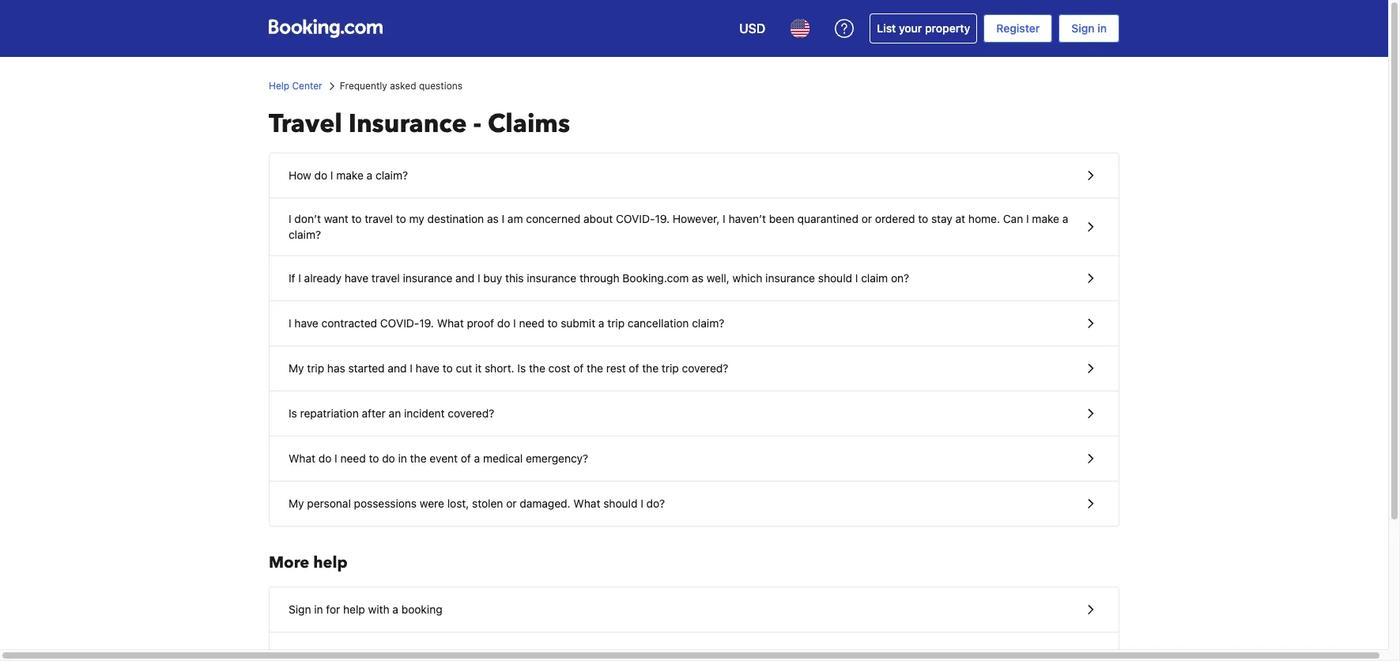Task type: describe. For each thing, give the bounding box(es) containing it.
need inside button
[[341, 452, 366, 465]]

what do i need to do in the event of a medical emergency?
[[289, 452, 589, 465]]

well,
[[707, 271, 730, 285]]

my trip has started and i have to cut it short. is the cost of the rest of the trip covered? button
[[270, 346, 1119, 392]]

do right the how
[[314, 168, 328, 182]]

1 vertical spatial have
[[295, 316, 319, 330]]

1 horizontal spatial trip
[[608, 316, 625, 330]]

were
[[420, 497, 445, 510]]

how do i make a claim? button
[[270, 153, 1119, 199]]

how
[[289, 168, 312, 182]]

rest
[[607, 362, 626, 375]]

i have contracted covid-19. what proof do i need to submit a trip cancellation claim? button
[[270, 301, 1119, 346]]

3 insurance from the left
[[766, 271, 816, 285]]

list your property link
[[870, 13, 978, 44]]

this
[[506, 271, 524, 285]]

my personal possessions were lost, stolen or damaged. what should i do?
[[289, 497, 665, 510]]

contracted
[[322, 316, 377, 330]]

i right started
[[410, 362, 413, 375]]

sign in for help with a booking link
[[270, 588, 1119, 632]]

1 horizontal spatial of
[[574, 362, 584, 375]]

property
[[926, 21, 971, 35]]

i left 'don't'
[[289, 212, 292, 225]]

sign in for help with a booking
[[289, 603, 443, 616]]

help
[[269, 80, 290, 92]]

is repatriation after an incident covered? button
[[270, 392, 1119, 437]]

of inside button
[[461, 452, 471, 465]]

i don't want to travel to my destination as i am concerned about covid-19. however, i haven't been quarantined or ordered to stay at home. can i make a claim?
[[289, 212, 1069, 241]]

insurance
[[349, 107, 467, 142]]

your
[[899, 21, 923, 35]]

at
[[956, 212, 966, 225]]

i down repatriation
[[335, 452, 338, 465]]

help center
[[269, 80, 322, 92]]

personal
[[307, 497, 351, 510]]

0 horizontal spatial should
[[604, 497, 638, 510]]

booking.com online hotel reservations image
[[269, 19, 383, 38]]

as inside i don't want to travel to my destination as i am concerned about covid-19. however, i haven't been quarantined or ordered to stay at home. can i make a claim?
[[487, 212, 499, 225]]

don't
[[295, 212, 321, 225]]

more help
[[269, 552, 348, 574]]

through
[[580, 271, 620, 285]]

claims
[[488, 107, 570, 142]]

my personal possessions were lost, stolen or damaged. what should i do? button
[[270, 482, 1119, 526]]

already
[[304, 271, 342, 285]]

an
[[389, 407, 401, 420]]

claim? inside i don't want to travel to my destination as i am concerned about covid-19. however, i haven't been quarantined or ordered to stay at home. can i make a claim?
[[289, 228, 321, 241]]

however,
[[673, 212, 720, 225]]

covered? inside button
[[682, 362, 729, 375]]

short.
[[485, 362, 515, 375]]

destination
[[428, 212, 484, 225]]

covid- inside i don't want to travel to my destination as i am concerned about covid-19. however, i haven't been quarantined or ordered to stay at home. can i make a claim?
[[616, 212, 655, 225]]

which
[[733, 271, 763, 285]]

about
[[584, 212, 613, 225]]

i don't want to travel to my destination as i am concerned about covid-19. however, i haven't been quarantined or ordered to stay at home. can i make a claim? button
[[270, 199, 1119, 256]]

i right the how
[[331, 168, 333, 182]]

do inside button
[[497, 316, 511, 330]]

on?
[[892, 271, 910, 285]]

lost,
[[448, 497, 469, 510]]

asked
[[390, 80, 417, 92]]

the left cost
[[529, 362, 546, 375]]

0 horizontal spatial trip
[[307, 362, 324, 375]]

covered? inside 'button'
[[448, 407, 495, 420]]

i right can
[[1027, 212, 1030, 225]]

sign for sign in
[[1072, 21, 1095, 35]]

booking
[[402, 603, 443, 616]]

register link
[[984, 14, 1053, 43]]

i have contracted covid-19. what proof do i need to submit a trip cancellation claim?
[[289, 316, 725, 330]]

usd
[[740, 21, 766, 36]]

help inside button
[[343, 603, 365, 616]]

more
[[269, 552, 309, 574]]

-
[[473, 107, 482, 142]]

to inside button
[[369, 452, 379, 465]]

frequently
[[340, 80, 387, 92]]

has
[[327, 362, 346, 375]]

sign in
[[1072, 21, 1107, 35]]

0 vertical spatial and
[[456, 271, 475, 285]]

i left claim
[[856, 271, 859, 285]]

want
[[324, 212, 349, 225]]

proof
[[467, 316, 494, 330]]

do up personal
[[319, 452, 332, 465]]

submit
[[561, 316, 596, 330]]

list your property
[[878, 21, 971, 35]]

haven't
[[729, 212, 766, 225]]

sign in for help with a booking button
[[270, 588, 1119, 633]]

sign in link
[[1059, 14, 1120, 43]]

home.
[[969, 212, 1001, 225]]

my trip has started and i have to cut it short. is the cost of the rest of the trip covered?
[[289, 362, 729, 375]]

register
[[997, 21, 1040, 35]]

usd button
[[730, 9, 775, 47]]

i right proof
[[514, 316, 516, 330]]

i left do?
[[641, 497, 644, 510]]

damaged.
[[520, 497, 571, 510]]

i down if
[[289, 316, 292, 330]]

0 vertical spatial help
[[313, 552, 348, 574]]

0 vertical spatial should
[[819, 271, 853, 285]]

if i already have travel insurance and i buy this insurance through booking.com as well, which insurance should i claim on? button
[[270, 256, 1119, 301]]

claim? inside button
[[376, 168, 408, 182]]

center
[[292, 80, 322, 92]]

is repatriation after an incident covered?
[[289, 407, 495, 420]]

emergency?
[[526, 452, 589, 465]]

stolen
[[472, 497, 503, 510]]



Task type: vqa. For each thing, say whether or not it's contained in the screenshot.
About Booking.com link
no



Task type: locate. For each thing, give the bounding box(es) containing it.
booking.com
[[623, 271, 689, 285]]

what inside my personal possessions were lost, stolen or damaged. what should i do? button
[[574, 497, 601, 510]]

sign left the for
[[289, 603, 311, 616]]

as left am
[[487, 212, 499, 225]]

my for my trip has started and i have to cut it short. is the cost of the rest of the trip covered?
[[289, 362, 304, 375]]

0 horizontal spatial and
[[388, 362, 407, 375]]

need down the after
[[341, 452, 366, 465]]

travel up contracted
[[372, 271, 400, 285]]

insurance down my
[[403, 271, 453, 285]]

to left my
[[396, 212, 406, 225]]

make right can
[[1033, 212, 1060, 225]]

a right submit on the left top of page
[[599, 316, 605, 330]]

insurance right this
[[527, 271, 577, 285]]

what inside i have contracted covid-19. what proof do i need to submit a trip cancellation claim? button
[[437, 316, 464, 330]]

have left contracted
[[295, 316, 319, 330]]

1 vertical spatial is
[[289, 407, 297, 420]]

19. left however,
[[655, 212, 670, 225]]

what inside what do i need to do in the event of a medical emergency? button
[[289, 452, 316, 465]]

1 horizontal spatial insurance
[[527, 271, 577, 285]]

travel for to
[[365, 212, 393, 225]]

sign inside button
[[289, 603, 311, 616]]

my
[[409, 212, 425, 225]]

been
[[769, 212, 795, 225]]

a right with
[[393, 603, 399, 616]]

and
[[456, 271, 475, 285], [388, 362, 407, 375]]

of right cost
[[574, 362, 584, 375]]

a
[[367, 168, 373, 182], [1063, 212, 1069, 225], [599, 316, 605, 330], [474, 452, 480, 465], [393, 603, 399, 616]]

0 horizontal spatial covid-
[[380, 316, 420, 330]]

sign
[[1072, 21, 1095, 35], [289, 603, 311, 616]]

cut
[[456, 362, 472, 375]]

19.
[[655, 212, 670, 225], [420, 316, 434, 330]]

0 vertical spatial 19.
[[655, 212, 670, 225]]

cancellation
[[628, 316, 689, 330]]

1 vertical spatial travel
[[372, 271, 400, 285]]

1 horizontal spatial or
[[862, 212, 873, 225]]

0 vertical spatial sign
[[1072, 21, 1095, 35]]

1 vertical spatial my
[[289, 497, 304, 510]]

0 vertical spatial travel
[[365, 212, 393, 225]]

1 vertical spatial and
[[388, 362, 407, 375]]

need
[[519, 316, 545, 330], [341, 452, 366, 465]]

it
[[475, 362, 482, 375]]

the inside what do i need to do in the event of a medical emergency? button
[[410, 452, 427, 465]]

2 horizontal spatial have
[[416, 362, 440, 375]]

travel
[[269, 107, 342, 142]]

i left haven't
[[723, 212, 726, 225]]

0 vertical spatial what
[[437, 316, 464, 330]]

1 vertical spatial should
[[604, 497, 638, 510]]

trip left has
[[307, 362, 324, 375]]

quarantined
[[798, 212, 859, 225]]

what do i need to do in the event of a medical emergency? button
[[270, 437, 1119, 482]]

0 horizontal spatial sign
[[289, 603, 311, 616]]

the left event
[[410, 452, 427, 465]]

stay
[[932, 212, 953, 225]]

should left claim
[[819, 271, 853, 285]]

1 horizontal spatial have
[[345, 271, 369, 285]]

covered? down cut
[[448, 407, 495, 420]]

or
[[862, 212, 873, 225], [506, 497, 517, 510]]

a inside i don't want to travel to my destination as i am concerned about covid-19. however, i haven't been quarantined or ordered to stay at home. can i make a claim?
[[1063, 212, 1069, 225]]

should
[[819, 271, 853, 285], [604, 497, 638, 510]]

what right the 'damaged.' in the left of the page
[[574, 497, 601, 510]]

need left submit on the left top of page
[[519, 316, 545, 330]]

make
[[336, 168, 364, 182], [1033, 212, 1060, 225]]

medical
[[483, 452, 523, 465]]

0 vertical spatial covered?
[[682, 362, 729, 375]]

to left cut
[[443, 362, 453, 375]]

in for sign in
[[1098, 21, 1107, 35]]

or inside i don't want to travel to my destination as i am concerned about covid-19. however, i haven't been quarantined or ordered to stay at home. can i make a claim?
[[862, 212, 873, 225]]

1 vertical spatial covered?
[[448, 407, 495, 420]]

1 horizontal spatial in
[[398, 452, 407, 465]]

questions
[[419, 80, 463, 92]]

1 vertical spatial make
[[1033, 212, 1060, 225]]

need inside button
[[519, 316, 545, 330]]

what up personal
[[289, 452, 316, 465]]

1 vertical spatial need
[[341, 452, 366, 465]]

0 horizontal spatial need
[[341, 452, 366, 465]]

2 insurance from the left
[[527, 271, 577, 285]]

travel for insurance
[[372, 271, 400, 285]]

0 horizontal spatial as
[[487, 212, 499, 225]]

travel insurance - claims
[[269, 107, 570, 142]]

after
[[362, 407, 386, 420]]

sign right register
[[1072, 21, 1095, 35]]

my
[[289, 362, 304, 375], [289, 497, 304, 510]]

is inside 'button'
[[289, 407, 297, 420]]

do right proof
[[497, 316, 511, 330]]

of right event
[[461, 452, 471, 465]]

if i already have travel insurance and i buy this insurance through booking.com as well, which insurance should i claim on?
[[289, 271, 910, 285]]

1 horizontal spatial should
[[819, 271, 853, 285]]

is left repatriation
[[289, 407, 297, 420]]

cost
[[549, 362, 571, 375]]

i right if
[[298, 271, 301, 285]]

travel inside button
[[372, 271, 400, 285]]

covered? down i have contracted covid-19. what proof do i need to submit a trip cancellation claim? button
[[682, 362, 729, 375]]

can
[[1004, 212, 1024, 225]]

19. left proof
[[420, 316, 434, 330]]

claim? down 'don't'
[[289, 228, 321, 241]]

1 vertical spatial what
[[289, 452, 316, 465]]

event
[[430, 452, 458, 465]]

the
[[529, 362, 546, 375], [587, 362, 604, 375], [643, 362, 659, 375], [410, 452, 427, 465]]

2 my from the top
[[289, 497, 304, 510]]

2 horizontal spatial claim?
[[692, 316, 725, 330]]

0 vertical spatial have
[[345, 271, 369, 285]]

to right the 'want'
[[352, 212, 362, 225]]

0 vertical spatial as
[[487, 212, 499, 225]]

for
[[326, 603, 340, 616]]

covid- right contracted
[[380, 316, 420, 330]]

0 horizontal spatial have
[[295, 316, 319, 330]]

as left 'well,'
[[692, 271, 704, 285]]

in inside button
[[314, 603, 323, 616]]

do down is repatriation after an incident covered?
[[382, 452, 395, 465]]

is
[[518, 362, 526, 375], [289, 407, 297, 420]]

0 horizontal spatial what
[[289, 452, 316, 465]]

claim? inside button
[[692, 316, 725, 330]]

or inside button
[[506, 497, 517, 510]]

0 vertical spatial in
[[1098, 21, 1107, 35]]

1 vertical spatial or
[[506, 497, 517, 510]]

of right rest
[[629, 362, 640, 375]]

0 horizontal spatial insurance
[[403, 271, 453, 285]]

claim?
[[376, 168, 408, 182], [289, 228, 321, 241], [692, 316, 725, 330]]

1 horizontal spatial sign
[[1072, 21, 1095, 35]]

1 horizontal spatial make
[[1033, 212, 1060, 225]]

2 vertical spatial what
[[574, 497, 601, 510]]

if
[[289, 271, 295, 285]]

1 vertical spatial 19.
[[420, 316, 434, 330]]

covid- right about
[[616, 212, 655, 225]]

my left personal
[[289, 497, 304, 510]]

have right already
[[345, 271, 369, 285]]

my for my personal possessions were lost, stolen or damaged. what should i do?
[[289, 497, 304, 510]]

help
[[313, 552, 348, 574], [343, 603, 365, 616]]

concerned
[[526, 212, 581, 225]]

travel
[[365, 212, 393, 225], [372, 271, 400, 285]]

insurance right which
[[766, 271, 816, 285]]

0 vertical spatial is
[[518, 362, 526, 375]]

in inside button
[[398, 452, 407, 465]]

am
[[508, 212, 523, 225]]

have
[[345, 271, 369, 285], [295, 316, 319, 330], [416, 362, 440, 375]]

the right rest
[[643, 362, 659, 375]]

claim? down insurance
[[376, 168, 408, 182]]

1 horizontal spatial 19.
[[655, 212, 670, 225]]

a left medical
[[474, 452, 480, 465]]

sign for sign in for help with a booking
[[289, 603, 311, 616]]

1 my from the top
[[289, 362, 304, 375]]

19. inside i don't want to travel to my destination as i am concerned about covid-19. however, i haven't been quarantined or ordered to stay at home. can i make a claim?
[[655, 212, 670, 225]]

0 horizontal spatial or
[[506, 497, 517, 510]]

1 horizontal spatial covered?
[[682, 362, 729, 375]]

as inside button
[[692, 271, 704, 285]]

a down insurance
[[367, 168, 373, 182]]

i left buy
[[478, 271, 481, 285]]

0 vertical spatial my
[[289, 362, 304, 375]]

to left stay
[[919, 212, 929, 225]]

0 horizontal spatial make
[[336, 168, 364, 182]]

2 vertical spatial in
[[314, 603, 323, 616]]

claim
[[862, 271, 889, 285]]

1 vertical spatial sign
[[289, 603, 311, 616]]

buy
[[484, 271, 503, 285]]

1 horizontal spatial as
[[692, 271, 704, 285]]

2 horizontal spatial trip
[[662, 362, 679, 375]]

2 horizontal spatial in
[[1098, 21, 1107, 35]]

1 vertical spatial help
[[343, 603, 365, 616]]

0 vertical spatial covid-
[[616, 212, 655, 225]]

is inside button
[[518, 362, 526, 375]]

frequently asked questions
[[340, 80, 463, 92]]

0 horizontal spatial 19.
[[420, 316, 434, 330]]

trip right submit on the left top of page
[[608, 316, 625, 330]]

i left am
[[502, 212, 505, 225]]

or right stolen
[[506, 497, 517, 510]]

do?
[[647, 497, 665, 510]]

my left has
[[289, 362, 304, 375]]

i
[[331, 168, 333, 182], [289, 212, 292, 225], [502, 212, 505, 225], [723, 212, 726, 225], [1027, 212, 1030, 225], [298, 271, 301, 285], [478, 271, 481, 285], [856, 271, 859, 285], [289, 316, 292, 330], [514, 316, 516, 330], [410, 362, 413, 375], [335, 452, 338, 465], [641, 497, 644, 510]]

ordered
[[876, 212, 916, 225]]

possessions
[[354, 497, 417, 510]]

list
[[878, 21, 896, 35]]

1 horizontal spatial covid-
[[616, 212, 655, 225]]

claim? down 'well,'
[[692, 316, 725, 330]]

make inside button
[[336, 168, 364, 182]]

1 vertical spatial in
[[398, 452, 407, 465]]

2 vertical spatial claim?
[[692, 316, 725, 330]]

0 horizontal spatial in
[[314, 603, 323, 616]]

1 horizontal spatial need
[[519, 316, 545, 330]]

1 horizontal spatial what
[[437, 316, 464, 330]]

2 horizontal spatial insurance
[[766, 271, 816, 285]]

0 vertical spatial make
[[336, 168, 364, 182]]

help center button
[[269, 79, 322, 93]]

2 vertical spatial have
[[416, 362, 440, 375]]

0 vertical spatial or
[[862, 212, 873, 225]]

started
[[348, 362, 385, 375]]

to down the after
[[369, 452, 379, 465]]

is right short.
[[518, 362, 526, 375]]

help right more
[[313, 552, 348, 574]]

1 horizontal spatial claim?
[[376, 168, 408, 182]]

1 vertical spatial claim?
[[289, 228, 321, 241]]

in
[[1098, 21, 1107, 35], [398, 452, 407, 465], [314, 603, 323, 616]]

help right the for
[[343, 603, 365, 616]]

in for sign in for help with a booking
[[314, 603, 323, 616]]

travel left my
[[365, 212, 393, 225]]

or left ordered
[[862, 212, 873, 225]]

to
[[352, 212, 362, 225], [396, 212, 406, 225], [919, 212, 929, 225], [548, 316, 558, 330], [443, 362, 453, 375], [369, 452, 379, 465]]

travel inside i don't want to travel to my destination as i am concerned about covid-19. however, i haven't been quarantined or ordered to stay at home. can i make a claim?
[[365, 212, 393, 225]]

with
[[368, 603, 390, 616]]

make up the 'want'
[[336, 168, 364, 182]]

0 vertical spatial claim?
[[376, 168, 408, 182]]

a right can
[[1063, 212, 1069, 225]]

covid- inside button
[[380, 316, 420, 330]]

2 horizontal spatial of
[[629, 362, 640, 375]]

should left do?
[[604, 497, 638, 510]]

and left buy
[[456, 271, 475, 285]]

1 insurance from the left
[[403, 271, 453, 285]]

incident
[[404, 407, 445, 420]]

make inside i don't want to travel to my destination as i am concerned about covid-19. however, i haven't been quarantined or ordered to stay at home. can i make a claim?
[[1033, 212, 1060, 225]]

what left proof
[[437, 316, 464, 330]]

1 vertical spatial as
[[692, 271, 704, 285]]

the left rest
[[587, 362, 604, 375]]

0 horizontal spatial of
[[461, 452, 471, 465]]

how do i make a claim?
[[289, 168, 408, 182]]

0 vertical spatial need
[[519, 316, 545, 330]]

1 horizontal spatial is
[[518, 362, 526, 375]]

19. inside button
[[420, 316, 434, 330]]

0 horizontal spatial is
[[289, 407, 297, 420]]

have left cut
[[416, 362, 440, 375]]

and right started
[[388, 362, 407, 375]]

as
[[487, 212, 499, 225], [692, 271, 704, 285]]

to left submit on the left top of page
[[548, 316, 558, 330]]

repatriation
[[300, 407, 359, 420]]

0 horizontal spatial covered?
[[448, 407, 495, 420]]

1 vertical spatial covid-
[[380, 316, 420, 330]]

2 horizontal spatial what
[[574, 497, 601, 510]]

of
[[574, 362, 584, 375], [629, 362, 640, 375], [461, 452, 471, 465]]

0 horizontal spatial claim?
[[289, 228, 321, 241]]

trip down cancellation
[[662, 362, 679, 375]]

1 horizontal spatial and
[[456, 271, 475, 285]]



